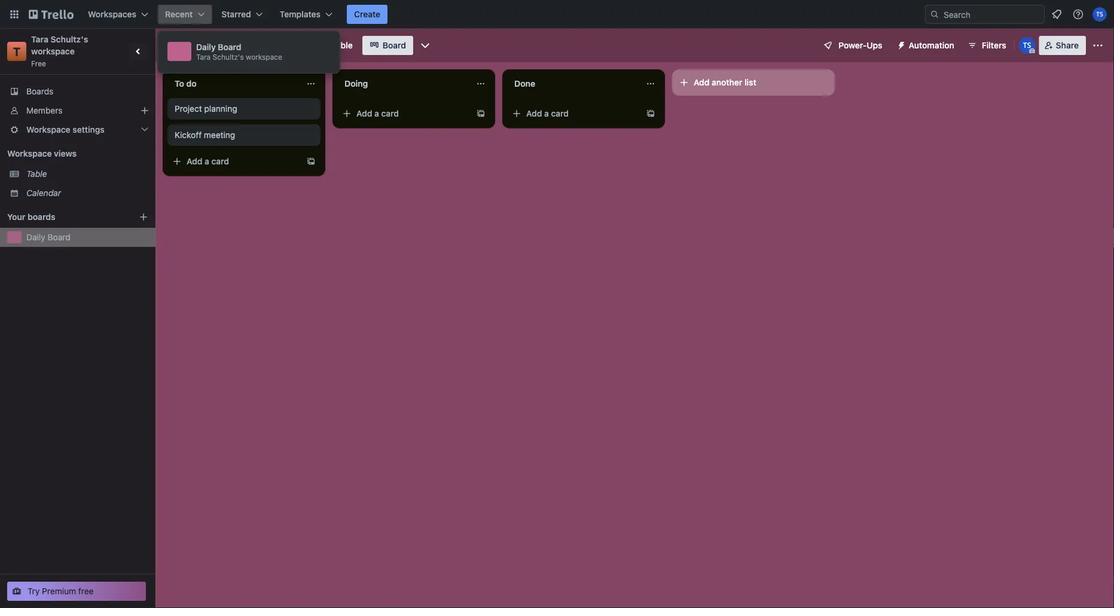 Task type: vqa. For each thing, say whether or not it's contained in the screenshot.
The Project
yes



Task type: locate. For each thing, give the bounding box(es) containing it.
a for doing
[[375, 109, 379, 118]]

create from template… image for done
[[646, 109, 656, 118]]

card
[[381, 109, 399, 118], [551, 109, 569, 118], [212, 156, 229, 166]]

a down kickoff meeting
[[205, 156, 209, 166]]

create button
[[347, 5, 388, 24]]

star or unstar board image
[[243, 41, 253, 50]]

project planning link
[[175, 103, 313, 115]]

create from template… image
[[476, 109, 486, 118], [646, 109, 656, 118], [306, 157, 316, 166]]

tara schultz (taraschultz7) image
[[1019, 37, 1036, 54]]

2 horizontal spatial add a card
[[526, 109, 569, 118]]

add a card button
[[337, 104, 471, 123], [507, 104, 641, 123], [168, 152, 302, 171]]

tara up the free
[[31, 34, 48, 44]]

workspace settings
[[26, 125, 105, 135]]

schultz's down "star or unstar board" image
[[213, 53, 244, 61]]

0 horizontal spatial schultz's
[[51, 34, 88, 44]]

0 horizontal spatial add a card
[[187, 156, 229, 166]]

1 horizontal spatial workspace
[[246, 53, 282, 61]]

another
[[712, 77, 743, 87]]

1 horizontal spatial schultz's
[[213, 53, 244, 61]]

0 horizontal spatial create from template… image
[[306, 157, 316, 166]]

daily board
[[171, 39, 230, 52], [26, 232, 70, 242]]

share button
[[1040, 36, 1086, 55]]

ups
[[867, 40, 883, 50]]

add down the doing
[[357, 109, 372, 118]]

tara up do
[[196, 53, 211, 61]]

workspace inside 'workspace settings' "popup button"
[[26, 125, 70, 135]]

calendar
[[26, 188, 61, 198]]

1 horizontal spatial a
[[375, 109, 379, 118]]

workspace up the free
[[31, 46, 75, 56]]

workspace visible
[[281, 40, 353, 50]]

1 vertical spatial daily board
[[26, 232, 70, 242]]

1 horizontal spatial daily board
[[171, 39, 230, 52]]

tara
[[31, 34, 48, 44], [196, 53, 211, 61]]

a
[[375, 109, 379, 118], [544, 109, 549, 118], [205, 156, 209, 166]]

members
[[26, 106, 63, 115]]

card down done text field
[[551, 109, 569, 118]]

t
[[13, 44, 20, 58]]

add a card for doing
[[357, 109, 399, 118]]

do
[[186, 79, 197, 89]]

starred button
[[214, 5, 270, 24]]

0 horizontal spatial workspace
[[31, 46, 75, 56]]

0 vertical spatial workspace
[[281, 40, 325, 50]]

schultz's inside tara schultz's workspace free
[[51, 34, 88, 44]]

workspace inside workspace visible button
[[281, 40, 325, 50]]

0 horizontal spatial a
[[205, 156, 209, 166]]

1 horizontal spatial add a card button
[[337, 104, 471, 123]]

tara inside tara schultz's workspace free
[[31, 34, 48, 44]]

add a card
[[357, 109, 399, 118], [526, 109, 569, 118], [187, 156, 229, 166]]

2 horizontal spatial add a card button
[[507, 104, 641, 123]]

add a card down kickoff meeting
[[187, 156, 229, 166]]

filters
[[982, 40, 1007, 50]]

workspace
[[281, 40, 325, 50], [26, 125, 70, 135], [7, 149, 52, 159]]

daily board inside board name text box
[[171, 39, 230, 52]]

schultz's inside daily board tara schultz's workspace
[[213, 53, 244, 61]]

tara schultz (taraschultz7) image
[[1093, 7, 1107, 22]]

views
[[54, 149, 77, 159]]

power-ups
[[839, 40, 883, 50]]

add for done
[[526, 109, 542, 118]]

add a card for done
[[526, 109, 569, 118]]

0 horizontal spatial tara
[[31, 34, 48, 44]]

starred
[[222, 9, 251, 19]]

add down done
[[526, 109, 542, 118]]

settings
[[73, 125, 105, 135]]

automation
[[909, 40, 955, 50]]

meeting
[[204, 130, 235, 140]]

list
[[745, 77, 757, 87]]

free
[[78, 587, 94, 596]]

workspace down members
[[26, 125, 70, 135]]

1 horizontal spatial add a card
[[357, 109, 399, 118]]

add board image
[[139, 212, 148, 222]]

automation button
[[892, 36, 962, 55]]

add inside 'button'
[[694, 77, 710, 87]]

0 vertical spatial schultz's
[[51, 34, 88, 44]]

show menu image
[[1092, 39, 1104, 51]]

a down doing text field
[[375, 109, 379, 118]]

filters button
[[964, 36, 1010, 55]]

0 vertical spatial daily board
[[171, 39, 230, 52]]

templates button
[[273, 5, 340, 24]]

0 horizontal spatial card
[[212, 156, 229, 166]]

1 horizontal spatial card
[[381, 109, 399, 118]]

templates
[[280, 9, 321, 19]]

recent button
[[158, 5, 212, 24]]

a down done text field
[[544, 109, 549, 118]]

2 vertical spatial workspace
[[7, 149, 52, 159]]

premium
[[42, 587, 76, 596]]

2 horizontal spatial create from template… image
[[646, 109, 656, 118]]

workspace inside daily board tara schultz's workspace
[[246, 53, 282, 61]]

workspace down templates dropdown button
[[281, 40, 325, 50]]

add down kickoff
[[187, 156, 202, 166]]

1 horizontal spatial tara
[[196, 53, 211, 61]]

Doing text field
[[337, 74, 469, 93]]

daily inside daily board tara schultz's workspace
[[196, 42, 216, 52]]

workspace
[[31, 46, 75, 56], [246, 53, 282, 61]]

your boards
[[7, 212, 55, 222]]

daily inside board name text box
[[171, 39, 197, 52]]

your
[[7, 212, 25, 222]]

workspace up table
[[7, 149, 52, 159]]

add
[[694, 77, 710, 87], [357, 109, 372, 118], [526, 109, 542, 118], [187, 156, 202, 166]]

0 horizontal spatial add a card button
[[168, 152, 302, 171]]

Board name text field
[[165, 36, 236, 55]]

add another list button
[[672, 69, 835, 96]]

power-
[[839, 40, 867, 50]]

daily board down boards
[[26, 232, 70, 242]]

0 vertical spatial tara
[[31, 34, 48, 44]]

0 horizontal spatial daily board
[[26, 232, 70, 242]]

board inside daily board tara schultz's workspace
[[218, 42, 241, 52]]

create from template… image for to do
[[306, 157, 316, 166]]

board
[[199, 39, 230, 52], [383, 40, 406, 50], [218, 42, 241, 52], [48, 232, 70, 242]]

card down doing text field
[[381, 109, 399, 118]]

workspace for workspace views
[[7, 149, 52, 159]]

add a card button down done text field
[[507, 104, 641, 123]]

daily board down 'recent' dropdown button
[[171, 39, 230, 52]]

a for done
[[544, 109, 549, 118]]

2 horizontal spatial card
[[551, 109, 569, 118]]

daily
[[171, 39, 197, 52], [196, 42, 216, 52], [26, 232, 45, 242]]

workspace views
[[7, 149, 77, 159]]

boards link
[[0, 82, 156, 101]]

add a card down done
[[526, 109, 569, 118]]

1 vertical spatial schultz's
[[213, 53, 244, 61]]

workspace down "star or unstar board" image
[[246, 53, 282, 61]]

members link
[[0, 101, 156, 120]]

1 vertical spatial tara
[[196, 53, 211, 61]]

1 vertical spatial workspace
[[26, 125, 70, 135]]

board inside text box
[[199, 39, 230, 52]]

add left another
[[694, 77, 710, 87]]

schultz's down "back to home" image
[[51, 34, 88, 44]]

add a card button down doing text field
[[337, 104, 471, 123]]

visible
[[328, 40, 353, 50]]

back to home image
[[29, 5, 74, 24]]

add a card button down kickoff meeting link
[[168, 152, 302, 171]]

workspace for workspace visible
[[281, 40, 325, 50]]

card down meeting on the top of the page
[[212, 156, 229, 166]]

project planning
[[175, 104, 237, 114]]

workspace visible button
[[260, 36, 360, 55]]

add a card down the doing
[[357, 109, 399, 118]]

2 horizontal spatial a
[[544, 109, 549, 118]]

board link
[[362, 36, 413, 55]]

power-ups button
[[815, 36, 890, 55]]

1 horizontal spatial create from template… image
[[476, 109, 486, 118]]

daily board link
[[26, 232, 148, 243]]

workspaces button
[[81, 5, 156, 24]]

schultz's
[[51, 34, 88, 44], [213, 53, 244, 61]]

boards
[[26, 86, 53, 96]]



Task type: describe. For each thing, give the bounding box(es) containing it.
0 notifications image
[[1050, 7, 1064, 22]]

search image
[[930, 10, 940, 19]]

share
[[1056, 40, 1079, 50]]

to do
[[175, 79, 197, 89]]

create
[[354, 9, 381, 19]]

try premium free
[[28, 587, 94, 596]]

Done text field
[[507, 74, 639, 93]]

try premium free button
[[7, 582, 146, 601]]

doing
[[345, 79, 368, 89]]

add for to do
[[187, 156, 202, 166]]

add a card button for doing
[[337, 104, 471, 123]]

add a card button for to do
[[168, 152, 302, 171]]

to
[[175, 79, 184, 89]]

table
[[26, 169, 47, 179]]

customize views image
[[419, 39, 431, 51]]

recent
[[165, 9, 193, 19]]

boards
[[28, 212, 55, 222]]

open information menu image
[[1073, 8, 1085, 20]]

this member is an admin of this board. image
[[1030, 48, 1035, 54]]

kickoff meeting
[[175, 130, 235, 140]]

workspace navigation collapse icon image
[[130, 43, 147, 60]]

free
[[31, 59, 46, 68]]

table link
[[26, 168, 148, 180]]

primary element
[[0, 0, 1115, 29]]

tara schultz's workspace free
[[31, 34, 90, 68]]

kickoff meeting link
[[175, 129, 313, 141]]

sm image
[[892, 36, 909, 53]]

add a card button for done
[[507, 104, 641, 123]]

your boards with 1 items element
[[7, 210, 121, 224]]

tara schultz's workspace link
[[31, 34, 90, 56]]

card for done
[[551, 109, 569, 118]]

project
[[175, 104, 202, 114]]

done
[[514, 79, 535, 89]]

kickoff
[[175, 130, 202, 140]]

add another list
[[694, 77, 757, 87]]

t link
[[7, 42, 26, 61]]

workspace for workspace settings
[[26, 125, 70, 135]]

card for to do
[[212, 156, 229, 166]]

workspaces
[[88, 9, 136, 19]]

add a card for to do
[[187, 156, 229, 166]]

workspace inside tara schultz's workspace free
[[31, 46, 75, 56]]

To do text field
[[168, 74, 299, 93]]

daily board tara schultz's workspace
[[196, 42, 282, 61]]

create from template… image for doing
[[476, 109, 486, 118]]

planning
[[204, 104, 237, 114]]

calendar link
[[26, 187, 148, 199]]

add for doing
[[357, 109, 372, 118]]

a for to do
[[205, 156, 209, 166]]

workspace settings button
[[0, 120, 156, 139]]

try
[[28, 587, 40, 596]]

card for doing
[[381, 109, 399, 118]]

tara inside daily board tara schultz's workspace
[[196, 53, 211, 61]]

Search field
[[940, 5, 1045, 23]]



